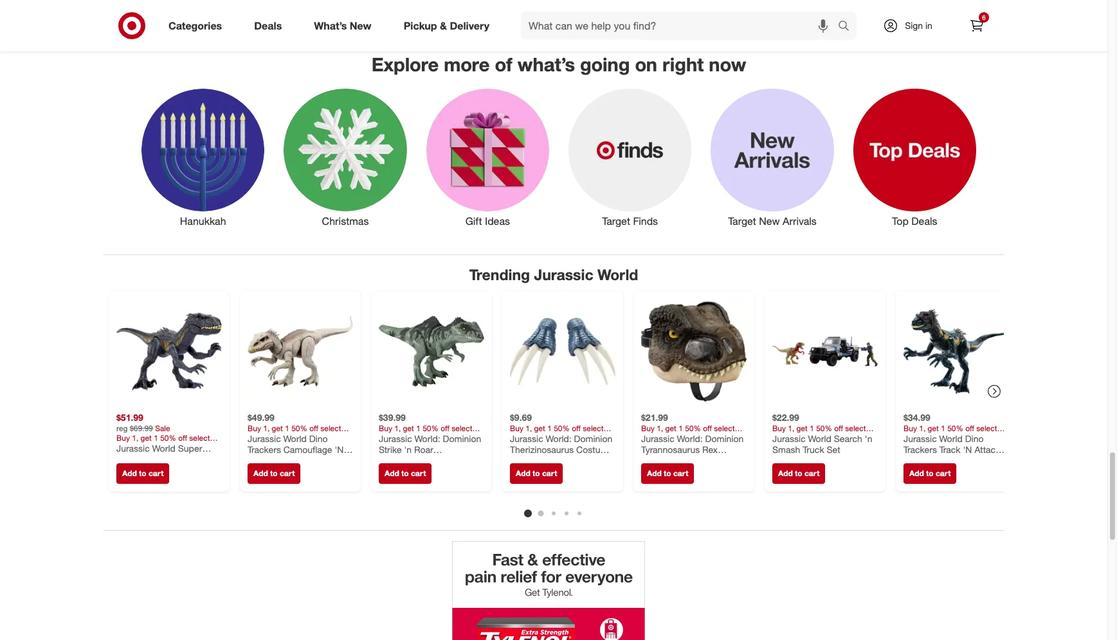 Task type: locate. For each thing, give the bounding box(es) containing it.
cart down giganotosaurus
[[411, 469, 426, 479]]

world inside jurassic world dino trackers camouflage 'n battle indominus rex action figure
[[284, 434, 307, 445]]

1 horizontal spatial dinosaur
[[510, 456, 546, 467]]

jurassic for jurassic world: dominion tyrannosaurus rex chomp 'n roar mask costume
[[642, 434, 675, 445]]

1 add from the left
[[122, 469, 137, 479]]

'n inside jurassic world dino trackers camouflage 'n battle indominus rex action figure
[[335, 445, 344, 456]]

'n
[[865, 434, 873, 445], [404, 445, 412, 456], [674, 456, 681, 467]]

new right what's
[[350, 19, 372, 32]]

&
[[440, 19, 447, 32]]

target finds
[[603, 215, 658, 228]]

0 horizontal spatial dominion
[[443, 434, 482, 445]]

0 horizontal spatial deals
[[254, 19, 282, 32]]

trackers
[[248, 445, 281, 456], [904, 445, 938, 456]]

3 add from the left
[[385, 469, 400, 479]]

jurassic world: dominion tyrannosaurus rex chomp 'n roar mask costume image
[[642, 299, 747, 405], [642, 299, 747, 405]]

figure down attack
[[977, 456, 1002, 467]]

7 add to cart from the left
[[910, 469, 951, 479]]

new
[[350, 19, 372, 32], [760, 215, 780, 228]]

tyrannosaurus
[[642, 445, 700, 456]]

cart down claws
[[542, 469, 558, 479]]

trackers up the battle
[[248, 445, 281, 456]]

0 horizontal spatial figure
[[276, 467, 301, 478]]

add to cart down the battle
[[254, 469, 295, 479]]

add to cart button down '$69.99'
[[116, 464, 169, 485]]

cart down truck
[[805, 469, 820, 479]]

0 horizontal spatial dinosaur
[[446, 456, 481, 467]]

deals
[[254, 19, 282, 32], [912, 215, 938, 228]]

add for $22.99
[[779, 469, 793, 479]]

0 horizontal spatial target
[[603, 215, 631, 228]]

indominus
[[274, 456, 316, 467]]

jurassic
[[534, 266, 594, 284], [248, 434, 281, 445], [379, 434, 412, 445], [510, 434, 544, 445], [642, 434, 675, 445], [773, 434, 806, 445], [904, 434, 937, 445]]

cart for $21.99
[[674, 469, 689, 479]]

giganotosaurus
[[379, 456, 443, 467]]

deals left what's
[[254, 19, 282, 32]]

add to cart down indoraptor
[[910, 469, 951, 479]]

strike
[[379, 445, 402, 456]]

to down indoraptor
[[927, 469, 934, 479]]

0 horizontal spatial costume
[[577, 445, 613, 456]]

jurassic up the tyrannosaurus
[[642, 434, 675, 445]]

to for $22.99
[[796, 469, 803, 479]]

truck
[[803, 445, 825, 456]]

5 add from the left
[[647, 469, 662, 479]]

roar
[[414, 445, 434, 456], [684, 456, 703, 467]]

dinosaur
[[446, 456, 481, 467], [510, 456, 546, 467]]

jurassic inside the jurassic world: dominion therizinosaurus costume dinosaur claws
[[510, 434, 544, 445]]

jurassic inside jurassic world: dominion strike 'n roar giganotosaurus dinosaur figure
[[379, 434, 412, 445]]

add to cart button for $21.99
[[642, 464, 695, 485]]

'n down the tyrannosaurus
[[674, 456, 681, 467]]

2 horizontal spatial figure
[[977, 456, 1002, 467]]

jurassic world super colossal indoraptor action figure image
[[116, 299, 222, 405], [116, 299, 222, 405]]

gift ideas
[[466, 215, 510, 228]]

world for jurassic world dino trackers camouflage 'n battle indominus rex action figure
[[284, 434, 307, 445]]

$34.99
[[904, 413, 931, 424]]

costume right therizinosaurus
[[577, 445, 613, 456]]

add to cart for $21.99
[[647, 469, 689, 479]]

jurassic world search 'n smash truck set image
[[773, 299, 878, 405], [773, 299, 878, 405]]

1 horizontal spatial dominion
[[574, 434, 613, 445]]

add to cart down giganotosaurus
[[385, 469, 426, 479]]

2 dinosaur from the left
[[510, 456, 546, 467]]

7 add to cart button from the left
[[904, 464, 957, 485]]

0 vertical spatial deals
[[254, 19, 282, 32]]

3 to from the left
[[402, 469, 409, 479]]

trackers up indoraptor
[[904, 445, 938, 456]]

0 horizontal spatial roar
[[414, 445, 434, 456]]

world: up therizinosaurus
[[546, 434, 572, 445]]

1 vertical spatial deals
[[912, 215, 938, 228]]

3 world: from the left
[[677, 434, 703, 445]]

world up track
[[940, 434, 963, 445]]

add to cart button down the tyrannosaurus
[[642, 464, 695, 485]]

cart for $22.99
[[805, 469, 820, 479]]

$21.99
[[642, 413, 669, 424]]

2 dominion from the left
[[574, 434, 613, 445]]

costume inside the jurassic world: dominion therizinosaurus costume dinosaur claws
[[577, 445, 613, 456]]

4 to from the left
[[533, 469, 540, 479]]

cart
[[149, 469, 164, 479], [280, 469, 295, 479], [411, 469, 426, 479], [542, 469, 558, 479], [674, 469, 689, 479], [805, 469, 820, 479], [936, 469, 951, 479]]

deals right top
[[912, 215, 938, 228]]

jurassic down $49.99
[[248, 434, 281, 445]]

world: up giganotosaurus
[[415, 434, 441, 445]]

dino up attack
[[966, 434, 984, 445]]

2 horizontal spatial dominion
[[706, 434, 744, 445]]

christmas
[[322, 215, 369, 228]]

dino up camouflage
[[309, 434, 328, 445]]

'n inside jurassic world dino trackers track 'n attack indoraptor action figure
[[964, 445, 973, 456]]

figure
[[977, 456, 1002, 467], [276, 467, 301, 478], [379, 467, 404, 478]]

to down therizinosaurus
[[533, 469, 540, 479]]

0 horizontal spatial 'n
[[335, 445, 344, 456]]

2 cart from the left
[[280, 469, 295, 479]]

world: inside the jurassic world: dominion therizinosaurus costume dinosaur claws
[[546, 434, 572, 445]]

advertisement region
[[452, 542, 645, 641]]

0 vertical spatial costume
[[577, 445, 613, 456]]

3 add to cart from the left
[[385, 469, 426, 479]]

5 cart from the left
[[674, 469, 689, 479]]

dominion
[[443, 434, 482, 445], [574, 434, 613, 445], [706, 434, 744, 445]]

1 target from the left
[[603, 215, 631, 228]]

3 dominion from the left
[[706, 434, 744, 445]]

0 horizontal spatial trackers
[[248, 445, 281, 456]]

search
[[833, 20, 864, 33]]

action down track
[[949, 456, 974, 467]]

world inside jurassic world search 'n smash truck set
[[809, 434, 832, 445]]

add to cart button down camouflage
[[248, 464, 301, 485]]

add to cart down smash
[[779, 469, 820, 479]]

dominion inside the jurassic world: dominion therizinosaurus costume dinosaur claws
[[574, 434, 613, 445]]

jurassic world dino trackers camouflage 'n battle indominus rex action figure image
[[248, 299, 353, 405], [248, 299, 353, 405]]

1 trackers from the left
[[248, 445, 281, 456]]

1 horizontal spatial new
[[760, 215, 780, 228]]

add down therizinosaurus
[[516, 469, 531, 479]]

'n
[[335, 445, 344, 456], [964, 445, 973, 456]]

'n up giganotosaurus
[[404, 445, 412, 456]]

0 horizontal spatial action
[[248, 467, 273, 478]]

to for $34.99
[[927, 469, 934, 479]]

6 add to cart from the left
[[779, 469, 820, 479]]

7 cart from the left
[[936, 469, 951, 479]]

2 add to cart from the left
[[254, 469, 295, 479]]

search
[[835, 434, 863, 445]]

1 horizontal spatial world:
[[546, 434, 572, 445]]

add to cart
[[122, 469, 164, 479], [254, 469, 295, 479], [385, 469, 426, 479], [516, 469, 558, 479], [647, 469, 689, 479], [779, 469, 820, 479], [910, 469, 951, 479]]

1 vertical spatial costume
[[642, 467, 678, 478]]

2 world: from the left
[[546, 434, 572, 445]]

'n right track
[[964, 445, 973, 456]]

1 to from the left
[[139, 469, 146, 479]]

dominion for jurassic world: dominion strike 'n roar giganotosaurus dinosaur figure
[[443, 434, 482, 445]]

1 dinosaur from the left
[[446, 456, 481, 467]]

2 add to cart button from the left
[[248, 464, 301, 485]]

add to cart down '$69.99'
[[122, 469, 164, 479]]

2 horizontal spatial world:
[[677, 434, 703, 445]]

add down giganotosaurus
[[385, 469, 400, 479]]

1 horizontal spatial 'n
[[964, 445, 973, 456]]

add down "reg"
[[122, 469, 137, 479]]

jurassic inside jurassic world dino trackers camouflage 'n battle indominus rex action figure
[[248, 434, 281, 445]]

to down giganotosaurus
[[402, 469, 409, 479]]

rex down camouflage
[[319, 456, 334, 467]]

6 add from the left
[[779, 469, 793, 479]]

add to cart button down strike
[[379, 464, 432, 485]]

add to cart button down track
[[904, 464, 957, 485]]

to down '$69.99'
[[139, 469, 146, 479]]

roar inside the jurassic world: dominion tyrannosaurus rex chomp 'n roar mask costume
[[684, 456, 703, 467]]

world: for costume
[[546, 434, 572, 445]]

world
[[598, 266, 639, 284], [284, 434, 307, 445], [809, 434, 832, 445], [940, 434, 963, 445]]

1 'n from the left
[[335, 445, 344, 456]]

1 world: from the left
[[415, 434, 441, 445]]

2 target from the left
[[729, 215, 757, 228]]

add to cart down therizinosaurus
[[516, 469, 558, 479]]

add down smash
[[779, 469, 793, 479]]

gift
[[466, 215, 482, 228]]

jurassic world: dominion therizinosaurus costume dinosaur claws image
[[510, 299, 616, 405], [510, 299, 616, 405]]

1 add to cart from the left
[[122, 469, 164, 479]]

jurassic up strike
[[379, 434, 412, 445]]

1 horizontal spatial costume
[[642, 467, 678, 478]]

dominion inside the jurassic world: dominion tyrannosaurus rex chomp 'n roar mask costume
[[706, 434, 744, 445]]

dinosaur down therizinosaurus
[[510, 456, 546, 467]]

5 add to cart from the left
[[647, 469, 689, 479]]

add to cart button for $9.69
[[510, 464, 563, 485]]

jurassic for jurassic world: dominion strike 'n roar giganotosaurus dinosaur figure
[[379, 434, 412, 445]]

cart down the tyrannosaurus
[[674, 469, 689, 479]]

add to cart for $9.69
[[516, 469, 558, 479]]

jurassic up smash
[[773, 434, 806, 445]]

jurassic for jurassic world search 'n smash truck set
[[773, 434, 806, 445]]

1 horizontal spatial 'n
[[674, 456, 681, 467]]

0 horizontal spatial 'n
[[404, 445, 412, 456]]

add to cart button
[[116, 464, 169, 485], [248, 464, 301, 485], [379, 464, 432, 485], [510, 464, 563, 485], [642, 464, 695, 485], [773, 464, 826, 485], [904, 464, 957, 485]]

4 add from the left
[[516, 469, 531, 479]]

mask
[[705, 456, 727, 467]]

therizinosaurus
[[510, 445, 574, 456]]

action
[[949, 456, 974, 467], [248, 467, 273, 478]]

jurassic down the '$34.99'
[[904, 434, 937, 445]]

7 add from the left
[[910, 469, 925, 479]]

0 horizontal spatial new
[[350, 19, 372, 32]]

to for $49.99
[[270, 469, 278, 479]]

pickup & delivery link
[[393, 12, 506, 40]]

5 add to cart button from the left
[[642, 464, 695, 485]]

1 horizontal spatial roar
[[684, 456, 703, 467]]

target left finds
[[603, 215, 631, 228]]

ideas
[[485, 215, 510, 228]]

4 cart from the left
[[542, 469, 558, 479]]

7 to from the left
[[927, 469, 934, 479]]

add down indoraptor
[[910, 469, 925, 479]]

rex
[[703, 445, 718, 456], [319, 456, 334, 467]]

0 horizontal spatial dino
[[309, 434, 328, 445]]

dominion inside jurassic world: dominion strike 'n roar giganotosaurus dinosaur figure
[[443, 434, 482, 445]]

figure down indominus
[[276, 467, 301, 478]]

jurassic inside jurassic world dino trackers track 'n attack indoraptor action figure
[[904, 434, 937, 445]]

arrivals
[[783, 215, 817, 228]]

cart down sale
[[149, 469, 164, 479]]

2 dino from the left
[[966, 434, 984, 445]]

more
[[444, 53, 490, 76]]

2 add from the left
[[254, 469, 268, 479]]

new for target
[[760, 215, 780, 228]]

$39.99
[[379, 413, 406, 424]]

world for jurassic world dino trackers track 'n attack indoraptor action figure
[[940, 434, 963, 445]]

1 dino from the left
[[309, 434, 328, 445]]

roar inside jurassic world: dominion strike 'n roar giganotosaurus dinosaur figure
[[414, 445, 434, 456]]

3 cart from the left
[[411, 469, 426, 479]]

1 horizontal spatial rex
[[703, 445, 718, 456]]

jurassic inside jurassic world search 'n smash truck set
[[773, 434, 806, 445]]

2 trackers from the left
[[904, 445, 938, 456]]

to down smash
[[796, 469, 803, 479]]

1 vertical spatial action
[[248, 467, 273, 478]]

chomp
[[642, 456, 671, 467]]

world inside jurassic world dino trackers track 'n attack indoraptor action figure
[[940, 434, 963, 445]]

cart for $34.99
[[936, 469, 951, 479]]

1 vertical spatial new
[[760, 215, 780, 228]]

'n right search at the bottom of the page
[[865, 434, 873, 445]]

christmas link
[[274, 86, 417, 229]]

figure down giganotosaurus
[[379, 467, 404, 478]]

0 horizontal spatial rex
[[319, 456, 334, 467]]

add to cart button for $34.99
[[904, 464, 957, 485]]

cart down indominus
[[280, 469, 295, 479]]

add to cart down the chomp
[[647, 469, 689, 479]]

1 horizontal spatial figure
[[379, 467, 404, 478]]

target
[[603, 215, 631, 228], [729, 215, 757, 228]]

$22.99
[[773, 413, 800, 424]]

4 add to cart from the left
[[516, 469, 558, 479]]

1 horizontal spatial trackers
[[904, 445, 938, 456]]

action down the battle
[[248, 467, 273, 478]]

0 horizontal spatial world:
[[415, 434, 441, 445]]

deals inside top deals link
[[912, 215, 938, 228]]

world: inside the jurassic world: dominion tyrannosaurus rex chomp 'n roar mask costume
[[677, 434, 703, 445]]

world up camouflage
[[284, 434, 307, 445]]

add to cart for $51.99
[[122, 469, 164, 479]]

0 vertical spatial action
[[949, 456, 974, 467]]

5 to from the left
[[664, 469, 672, 479]]

add to cart button down smash
[[773, 464, 826, 485]]

add to cart for $34.99
[[910, 469, 951, 479]]

add for $49.99
[[254, 469, 268, 479]]

2 to from the left
[[270, 469, 278, 479]]

add to cart for $22.99
[[779, 469, 820, 479]]

dinosaur inside jurassic world: dominion strike 'n roar giganotosaurus dinosaur figure
[[446, 456, 481, 467]]

smash
[[773, 445, 801, 456]]

roar left mask
[[684, 456, 703, 467]]

to for $9.69
[[533, 469, 540, 479]]

6 add to cart button from the left
[[773, 464, 826, 485]]

1 add to cart button from the left
[[116, 464, 169, 485]]

4 add to cart button from the left
[[510, 464, 563, 485]]

to down the chomp
[[664, 469, 672, 479]]

track
[[940, 445, 961, 456]]

jurassic world: dominion strike 'n roar giganotosaurus dinosaur figure
[[379, 434, 482, 478]]

to
[[139, 469, 146, 479], [270, 469, 278, 479], [402, 469, 409, 479], [533, 469, 540, 479], [664, 469, 672, 479], [796, 469, 803, 479], [927, 469, 934, 479]]

top deals
[[893, 215, 938, 228]]

costume down the chomp
[[642, 467, 678, 478]]

add to cart button for $39.99
[[379, 464, 432, 485]]

add to cart button down therizinosaurus
[[510, 464, 563, 485]]

6 to from the left
[[796, 469, 803, 479]]

1 horizontal spatial deals
[[912, 215, 938, 228]]

dinosaur right giganotosaurus
[[446, 456, 481, 467]]

add down the chomp
[[647, 469, 662, 479]]

categories
[[169, 19, 222, 32]]

costume
[[577, 445, 613, 456], [642, 467, 678, 478]]

jurassic world dino trackers track 'n attack indoraptor action figure image
[[904, 299, 1010, 405], [904, 299, 1010, 405]]

jurassic up therizinosaurus
[[510, 434, 544, 445]]

dominion for jurassic world: dominion tyrannosaurus rex chomp 'n roar mask costume
[[706, 434, 744, 445]]

rex up mask
[[703, 445, 718, 456]]

0 vertical spatial new
[[350, 19, 372, 32]]

2 horizontal spatial 'n
[[865, 434, 873, 445]]

what's new link
[[303, 12, 388, 40]]

jurassic for jurassic world dino trackers camouflage 'n battle indominus rex action figure
[[248, 434, 281, 445]]

categories link
[[158, 12, 238, 40]]

jurassic inside the jurassic world: dominion tyrannosaurus rex chomp 'n roar mask costume
[[642, 434, 675, 445]]

6 cart from the left
[[805, 469, 820, 479]]

dino
[[309, 434, 328, 445], [966, 434, 984, 445]]

1 dominion from the left
[[443, 434, 482, 445]]

to for $21.99
[[664, 469, 672, 479]]

trackers inside jurassic world dino trackers track 'n attack indoraptor action figure
[[904, 445, 938, 456]]

1 horizontal spatial action
[[949, 456, 974, 467]]

rex inside jurassic world dino trackers camouflage 'n battle indominus rex action figure
[[319, 456, 334, 467]]

'n right camouflage
[[335, 445, 344, 456]]

cart down indoraptor
[[936, 469, 951, 479]]

dino inside jurassic world dino trackers camouflage 'n battle indominus rex action figure
[[309, 434, 328, 445]]

top
[[893, 215, 909, 228]]

world: inside jurassic world: dominion strike 'n roar giganotosaurus dinosaur figure
[[415, 434, 441, 445]]

add to cart button for $51.99
[[116, 464, 169, 485]]

1 cart from the left
[[149, 469, 164, 479]]

world up truck
[[809, 434, 832, 445]]

add down the battle
[[254, 469, 268, 479]]

2 'n from the left
[[964, 445, 973, 456]]

action inside jurassic world dino trackers camouflage 'n battle indominus rex action figure
[[248, 467, 273, 478]]

new left arrivals
[[760, 215, 780, 228]]

jurassic world: dominion strike 'n roar giganotosaurus dinosaur figure image
[[379, 299, 485, 405], [379, 299, 485, 405]]

1 horizontal spatial target
[[729, 215, 757, 228]]

target left arrivals
[[729, 215, 757, 228]]

world:
[[415, 434, 441, 445], [546, 434, 572, 445], [677, 434, 703, 445]]

roar up giganotosaurus
[[414, 445, 434, 456]]

dino inside jurassic world dino trackers track 'n attack indoraptor action figure
[[966, 434, 984, 445]]

trackers inside jurassic world dino trackers camouflage 'n battle indominus rex action figure
[[248, 445, 281, 456]]

1 horizontal spatial dino
[[966, 434, 984, 445]]

3 add to cart button from the left
[[379, 464, 432, 485]]

add for $34.99
[[910, 469, 925, 479]]

to down the battle
[[270, 469, 278, 479]]

world: up the tyrannosaurus
[[677, 434, 703, 445]]



Task type: describe. For each thing, give the bounding box(es) containing it.
target for target new arrivals
[[729, 215, 757, 228]]

finds
[[634, 215, 658, 228]]

cart for $49.99
[[280, 469, 295, 479]]

deals link
[[243, 12, 298, 40]]

dino for camouflage
[[309, 434, 328, 445]]

to for $51.99
[[139, 469, 146, 479]]

'n inside jurassic world: dominion strike 'n roar giganotosaurus dinosaur figure
[[404, 445, 412, 456]]

search button
[[833, 12, 864, 42]]

world for jurassic world search 'n smash truck set
[[809, 434, 832, 445]]

explore
[[372, 53, 439, 76]]

'n for action
[[964, 445, 973, 456]]

world: for rex
[[677, 434, 703, 445]]

on
[[635, 53, 658, 76]]

costume inside the jurassic world: dominion tyrannosaurus rex chomp 'n roar mask costume
[[642, 467, 678, 478]]

jurassic right trending
[[534, 266, 594, 284]]

attack
[[975, 445, 1001, 456]]

going
[[581, 53, 630, 76]]

jurassic for jurassic world dino trackers track 'n attack indoraptor action figure
[[904, 434, 937, 445]]

trending jurassic world
[[470, 266, 639, 284]]

add to cart button for $22.99
[[773, 464, 826, 485]]

add for $21.99
[[647, 469, 662, 479]]

dinosaur inside the jurassic world: dominion therizinosaurus costume dinosaur claws
[[510, 456, 546, 467]]

reg
[[116, 424, 128, 434]]

cart for $9.69
[[542, 469, 558, 479]]

sign
[[906, 20, 924, 31]]

target new arrivals link
[[702, 86, 844, 229]]

'n inside jurassic world search 'n smash truck set
[[865, 434, 873, 445]]

set
[[827, 445, 841, 456]]

jurassic world search 'n smash truck set
[[773, 434, 873, 456]]

6 link
[[963, 12, 992, 40]]

what's
[[518, 53, 575, 76]]

add to cart button for $49.99
[[248, 464, 301, 485]]

gift ideas link
[[417, 86, 559, 229]]

claws
[[549, 456, 573, 467]]

'n inside the jurassic world: dominion tyrannosaurus rex chomp 'n roar mask costume
[[674, 456, 681, 467]]

action inside jurassic world dino trackers track 'n attack indoraptor action figure
[[949, 456, 974, 467]]

sale
[[155, 424, 170, 434]]

trending
[[470, 266, 530, 284]]

figure inside jurassic world: dominion strike 'n roar giganotosaurus dinosaur figure
[[379, 467, 404, 478]]

rex inside the jurassic world: dominion tyrannosaurus rex chomp 'n roar mask costume
[[703, 445, 718, 456]]

jurassic world dino trackers track 'n attack indoraptor action figure
[[904, 434, 1002, 467]]

dino for track
[[966, 434, 984, 445]]

'n for rex
[[335, 445, 344, 456]]

add for $51.99
[[122, 469, 137, 479]]

sign in
[[906, 20, 933, 31]]

$69.99
[[130, 424, 153, 434]]

target finds link
[[559, 86, 702, 229]]

what's new
[[314, 19, 372, 32]]

add for $9.69
[[516, 469, 531, 479]]

explore more of what's going on right now
[[372, 53, 747, 76]]

world down target finds
[[598, 266, 639, 284]]

top deals link
[[844, 86, 987, 229]]

$51.99 reg $69.99 sale
[[116, 413, 170, 434]]

in
[[926, 20, 933, 31]]

figure inside jurassic world dino trackers camouflage 'n battle indominus rex action figure
[[276, 467, 301, 478]]

new for what's
[[350, 19, 372, 32]]

right
[[663, 53, 704, 76]]

what's
[[314, 19, 347, 32]]

$9.69
[[510, 413, 532, 424]]

battle
[[248, 456, 271, 467]]

sign in link
[[873, 12, 953, 40]]

indoraptor
[[904, 456, 946, 467]]

add to cart for $39.99
[[385, 469, 426, 479]]

6
[[983, 14, 986, 21]]

jurassic world dino trackers camouflage 'n battle indominus rex action figure
[[248, 434, 344, 478]]

cart for $39.99
[[411, 469, 426, 479]]

hanukkah link
[[132, 86, 274, 229]]

jurassic for jurassic world: dominion therizinosaurus costume dinosaur claws
[[510, 434, 544, 445]]

What can we help you find? suggestions appear below search field
[[521, 12, 842, 40]]

$51.99
[[116, 413, 143, 424]]

cart for $51.99
[[149, 469, 164, 479]]

target for target finds
[[603, 215, 631, 228]]

hanukkah
[[180, 215, 226, 228]]

pickup
[[404, 19, 437, 32]]

figure inside jurassic world dino trackers track 'n attack indoraptor action figure
[[977, 456, 1002, 467]]

add for $39.99
[[385, 469, 400, 479]]

world: for 'n
[[415, 434, 441, 445]]

pickup & delivery
[[404, 19, 490, 32]]

trackers for indoraptor
[[904, 445, 938, 456]]

jurassic world: dominion therizinosaurus costume dinosaur claws
[[510, 434, 613, 467]]

delivery
[[450, 19, 490, 32]]

camouflage
[[284, 445, 332, 456]]

add to cart for $49.99
[[254, 469, 295, 479]]

jurassic world: dominion tyrannosaurus rex chomp 'n roar mask costume
[[642, 434, 744, 478]]

trackers for indominus
[[248, 445, 281, 456]]

now
[[709, 53, 747, 76]]

$49.99
[[248, 413, 275, 424]]

of
[[495, 53, 513, 76]]

to for $39.99
[[402, 469, 409, 479]]

dominion for jurassic world: dominion therizinosaurus costume dinosaur claws
[[574, 434, 613, 445]]

target new arrivals
[[729, 215, 817, 228]]



Task type: vqa. For each thing, say whether or not it's contained in the screenshot.
Only at
no



